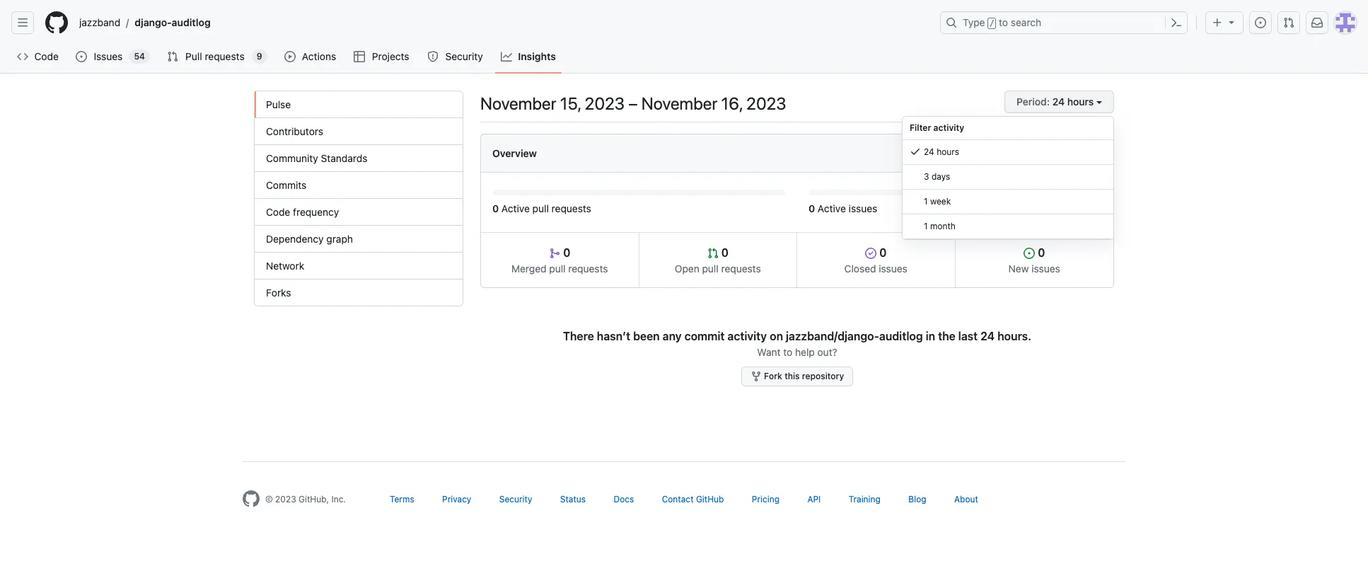 Task type: locate. For each thing, give the bounding box(es) containing it.
activity
[[934, 122, 965, 133], [728, 330, 767, 343]]

list
[[74, 11, 932, 34]]

terms link
[[390, 494, 415, 505]]

24 inside menu
[[924, 146, 935, 157]]

about
[[955, 494, 979, 505]]

code for code frequency
[[266, 206, 290, 218]]

24 inside popup button
[[1053, 96, 1065, 108]]

november right –
[[642, 93, 718, 113]]

2023 right the "©"
[[275, 494, 296, 505]]

jazzband/django-
[[786, 330, 880, 343]]

1 horizontal spatial activity
[[934, 122, 965, 133]]

issues
[[849, 202, 878, 214], [879, 263, 908, 275], [1032, 263, 1061, 275]]

requests up git merge image
[[552, 202, 592, 214]]

contributors link
[[255, 118, 463, 145]]

issues for closed
[[879, 263, 908, 275]]

1 vertical spatial hours
[[937, 146, 960, 157]]

status
[[560, 494, 586, 505]]

privacy
[[442, 494, 472, 505]]

1
[[924, 196, 928, 207], [924, 221, 928, 231]]

1 horizontal spatial auditlog
[[880, 330, 923, 343]]

network
[[266, 260, 304, 272]]

1 horizontal spatial code
[[266, 206, 290, 218]]

insights
[[518, 50, 556, 62]]

0 vertical spatial 1
[[924, 196, 928, 207]]

0 vertical spatial security link
[[422, 46, 490, 67]]

0 horizontal spatial /
[[126, 17, 129, 29]]

0 horizontal spatial issue opened image
[[76, 51, 87, 62]]

security link left graph icon at top
[[422, 46, 490, 67]]

0 horizontal spatial code
[[34, 50, 59, 62]]

2023
[[585, 93, 625, 113], [747, 93, 787, 113], [275, 494, 296, 505]]

to
[[999, 16, 1009, 28], [784, 346, 793, 358]]

auditlog left in
[[880, 330, 923, 343]]

auditlog up pull on the left
[[172, 16, 211, 28]]

/ inside jazzband / django-auditlog
[[126, 17, 129, 29]]

24 hours
[[1053, 96, 1094, 108], [924, 146, 960, 157]]

2 1 from the top
[[924, 221, 928, 231]]

commits link
[[255, 172, 463, 199]]

code inside insights element
[[266, 206, 290, 218]]

security right shield 'icon'
[[446, 50, 483, 62]]

0 vertical spatial 24
[[1053, 96, 1065, 108]]

2 horizontal spatial issues
[[1032, 263, 1061, 275]]

1 vertical spatial 24
[[924, 146, 935, 157]]

pricing
[[752, 494, 780, 505]]

menu containing filter activity
[[902, 116, 1115, 240]]

/ right type
[[990, 18, 995, 28]]

code image
[[17, 51, 28, 62]]

0 vertical spatial hours
[[1068, 96, 1094, 108]]

on
[[770, 330, 783, 343]]

check image
[[910, 146, 921, 157]]

security link
[[422, 46, 490, 67], [499, 494, 532, 505]]

hours
[[1068, 96, 1094, 108], [937, 146, 960, 157]]

fork this repository button
[[742, 367, 854, 386]]

0 horizontal spatial activity
[[728, 330, 767, 343]]

requests right merged
[[569, 263, 608, 275]]

1 1 from the top
[[924, 196, 928, 207]]

9
[[257, 51, 262, 62]]

to left help
[[784, 346, 793, 358]]

there
[[563, 330, 594, 343]]

16,
[[721, 93, 743, 113]]

git merge image
[[549, 248, 561, 259]]

1 month
[[924, 221, 956, 231]]

code down commits
[[266, 206, 290, 218]]

1 vertical spatial 1
[[924, 221, 928, 231]]

pull
[[533, 202, 549, 214], [549, 263, 566, 275], [702, 263, 719, 275]]

2023 right 16,
[[747, 93, 787, 113]]

table image
[[354, 51, 365, 62]]

3
[[924, 171, 930, 182]]

out?
[[818, 346, 838, 358]]

active for issues
[[818, 202, 846, 214]]

0 horizontal spatial hours
[[937, 146, 960, 157]]

1 left month
[[924, 221, 928, 231]]

privacy link
[[442, 494, 472, 505]]

auditlog
[[172, 16, 211, 28], [880, 330, 923, 343]]

active
[[502, 202, 530, 214], [818, 202, 846, 214]]

1 horizontal spatial hours
[[1068, 96, 1094, 108]]

0 horizontal spatial 24
[[924, 146, 935, 157]]

0 for new issues
[[1035, 246, 1046, 259]]

active down overview
[[502, 202, 530, 214]]

1 week link
[[903, 190, 1114, 214]]

filter
[[910, 122, 932, 133]]

issue opened image
[[76, 51, 87, 62], [1024, 248, 1035, 259]]

1 horizontal spatial november
[[642, 93, 718, 113]]

to left the search
[[999, 16, 1009, 28]]

2 november from the left
[[642, 93, 718, 113]]

1 horizontal spatial /
[[990, 18, 995, 28]]

0 vertical spatial 24 hours
[[1053, 96, 1094, 108]]

1 vertical spatial security
[[499, 494, 532, 505]]

0 vertical spatial auditlog
[[172, 16, 211, 28]]

git pull request image right issue opened image
[[1284, 17, 1295, 28]]

pull
[[186, 50, 202, 62]]

2023 left –
[[585, 93, 625, 113]]

/ left django-
[[126, 17, 129, 29]]

to inside there hasn't been any commit activity on jazzband/django-auditlog in the last 24 hours. want to help out?
[[784, 346, 793, 358]]

frequency
[[293, 206, 339, 218]]

active for pull
[[502, 202, 530, 214]]

1 left week
[[924, 196, 928, 207]]

terms
[[390, 494, 415, 505]]

code for code
[[34, 50, 59, 62]]

0 vertical spatial git pull request image
[[1284, 17, 1295, 28]]

0 horizontal spatial november
[[481, 93, 557, 113]]

0 vertical spatial issue opened image
[[76, 51, 87, 62]]

active up closed
[[818, 202, 846, 214]]

merged
[[512, 263, 547, 275]]

1 november from the left
[[481, 93, 557, 113]]

0 horizontal spatial active
[[502, 202, 530, 214]]

merged pull requests
[[512, 263, 608, 275]]

requests right pull on the left
[[205, 50, 245, 62]]

0 vertical spatial to
[[999, 16, 1009, 28]]

1 vertical spatial auditlog
[[880, 330, 923, 343]]

activity right filter
[[934, 122, 965, 133]]

pull down git merge image
[[549, 263, 566, 275]]

2 horizontal spatial 24
[[1053, 96, 1065, 108]]

0 vertical spatial security
[[446, 50, 483, 62]]

0 horizontal spatial to
[[784, 346, 793, 358]]

1 horizontal spatial active
[[818, 202, 846, 214]]

security
[[446, 50, 483, 62], [499, 494, 532, 505]]

homepage image
[[243, 490, 260, 507]]

1 vertical spatial code
[[266, 206, 290, 218]]

1 horizontal spatial security
[[499, 494, 532, 505]]

github
[[696, 494, 724, 505]]

blog
[[909, 494, 927, 505]]

3 days
[[924, 171, 951, 182]]

jazzband link
[[74, 11, 126, 34]]

pulse link
[[255, 91, 463, 118]]

1 vertical spatial 24 hours
[[924, 146, 960, 157]]

1 month link
[[903, 214, 1114, 239]]

0 horizontal spatial issues
[[849, 202, 878, 214]]

0 horizontal spatial auditlog
[[172, 16, 211, 28]]

1 vertical spatial git pull request image
[[707, 248, 719, 259]]

contact
[[662, 494, 694, 505]]

about link
[[955, 494, 979, 505]]

pull down overview
[[533, 202, 549, 214]]

actions link
[[279, 46, 343, 67]]

standards
[[321, 152, 368, 164]]

1 vertical spatial activity
[[728, 330, 767, 343]]

november
[[481, 93, 557, 113], [642, 93, 718, 113]]

0 for merged pull requests
[[561, 246, 571, 259]]

code right code image
[[34, 50, 59, 62]]

2 horizontal spatial pull
[[702, 263, 719, 275]]

issues right closed
[[879, 263, 908, 275]]

1 active from the left
[[502, 202, 530, 214]]

git pull request image up 'open pull requests'
[[707, 248, 719, 259]]

contributors
[[266, 125, 323, 137]]

activity up want
[[728, 330, 767, 343]]

2 active from the left
[[818, 202, 846, 214]]

0 active pull requests
[[493, 202, 592, 214]]

1 horizontal spatial 2023
[[585, 93, 625, 113]]

0 horizontal spatial git pull request image
[[707, 248, 719, 259]]

/ for type
[[990, 18, 995, 28]]

any
[[663, 330, 682, 343]]

issue opened image left issues
[[76, 51, 87, 62]]

november down insights link in the top of the page
[[481, 93, 557, 113]]

1 for 1 week
[[924, 196, 928, 207]]

hasn't
[[597, 330, 631, 343]]

0 active issues
[[809, 202, 878, 214]]

1 horizontal spatial pull
[[549, 263, 566, 275]]

last
[[959, 330, 978, 343]]

new issues
[[1009, 263, 1061, 275]]

1 horizontal spatial 24 hours
[[1053, 96, 1094, 108]]

code link
[[11, 46, 65, 67]]

1 vertical spatial security link
[[499, 494, 532, 505]]

24 hours button
[[1005, 91, 1115, 113]]

menu
[[902, 116, 1115, 240]]

django-auditlog link
[[129, 11, 216, 34]]

security left status link
[[499, 494, 532, 505]]

pull right the open in the top of the page
[[702, 263, 719, 275]]

issues up 'issue closed' icon
[[849, 202, 878, 214]]

0 horizontal spatial 24 hours
[[924, 146, 960, 157]]

insights element
[[254, 91, 464, 306]]

2 vertical spatial 24
[[981, 330, 995, 343]]

/ inside type / to search
[[990, 18, 995, 28]]

1 vertical spatial to
[[784, 346, 793, 358]]

triangle down image
[[1226, 16, 1238, 28]]

docs link
[[614, 494, 634, 505]]

issues right new
[[1032, 263, 1061, 275]]

git pull request image
[[1284, 17, 1295, 28], [707, 248, 719, 259]]

1 horizontal spatial issues
[[879, 263, 908, 275]]

3 days link
[[903, 165, 1114, 190]]

requests
[[205, 50, 245, 62], [552, 202, 592, 214], [569, 263, 608, 275], [722, 263, 761, 275]]

pull for merged
[[549, 263, 566, 275]]

want
[[757, 346, 781, 358]]

security link left status link
[[499, 494, 532, 505]]

days
[[932, 171, 951, 182]]

pull requests
[[186, 50, 245, 62]]

1 horizontal spatial 24
[[981, 330, 995, 343]]

1 horizontal spatial issue opened image
[[1024, 248, 1035, 259]]

0 vertical spatial code
[[34, 50, 59, 62]]

jazzband / django-auditlog
[[79, 16, 211, 29]]

issue opened image up new issues
[[1024, 248, 1035, 259]]

github,
[[299, 494, 329, 505]]



Task type: vqa. For each thing, say whether or not it's contained in the screenshot.
last
yes



Task type: describe. For each thing, give the bounding box(es) containing it.
api
[[808, 494, 821, 505]]

–
[[629, 93, 638, 113]]

command palette image
[[1171, 17, 1183, 28]]

contact github
[[662, 494, 724, 505]]

issue closed image
[[866, 248, 877, 259]]

closed
[[845, 263, 877, 275]]

repo forked image
[[751, 371, 762, 382]]

0 for closed issues
[[877, 246, 887, 259]]

commit
[[685, 330, 725, 343]]

fork this repository
[[762, 371, 844, 381]]

in
[[926, 330, 936, 343]]

hours inside popup button
[[1068, 96, 1094, 108]]

1 vertical spatial issue opened image
[[1024, 248, 1035, 259]]

24 hours link
[[903, 140, 1114, 165]]

jazzband
[[79, 16, 120, 28]]

django-
[[135, 16, 172, 28]]

0 horizontal spatial security link
[[422, 46, 490, 67]]

1 horizontal spatial git pull request image
[[1284, 17, 1295, 28]]

24 hours inside menu
[[924, 146, 960, 157]]

git pull request image
[[167, 51, 178, 62]]

/ for jazzband
[[126, 17, 129, 29]]

closed issues
[[845, 263, 908, 275]]

0 horizontal spatial 2023
[[275, 494, 296, 505]]

graph
[[327, 233, 353, 245]]

notifications image
[[1312, 17, 1323, 28]]

the
[[938, 330, 956, 343]]

dependency graph
[[266, 233, 353, 245]]

community standards link
[[255, 145, 463, 172]]

shield image
[[427, 51, 439, 62]]

2 horizontal spatial 2023
[[747, 93, 787, 113]]

0 for open pull requests
[[719, 246, 729, 259]]

repository
[[802, 371, 844, 381]]

hours inside menu
[[937, 146, 960, 157]]

docs
[[614, 494, 634, 505]]

requests right the open in the top of the page
[[722, 263, 761, 275]]

filter activity
[[910, 122, 965, 133]]

search
[[1011, 16, 1042, 28]]

pull for open
[[702, 263, 719, 275]]

auditlog inside jazzband / django-auditlog
[[172, 16, 211, 28]]

0 horizontal spatial security
[[446, 50, 483, 62]]

type / to search
[[963, 16, 1042, 28]]

activity inside there hasn't been any commit activity on jazzband/django-auditlog in the last 24 hours. want to help out?
[[728, 330, 767, 343]]

new
[[1009, 263, 1029, 275]]

type
[[963, 16, 986, 28]]

1 horizontal spatial to
[[999, 16, 1009, 28]]

hours.
[[998, 330, 1032, 343]]

plus image
[[1212, 17, 1224, 28]]

this
[[785, 371, 800, 381]]

24 hours inside popup button
[[1053, 96, 1094, 108]]

community
[[266, 152, 318, 164]]

week
[[931, 196, 951, 207]]

commits
[[266, 179, 307, 191]]

issue opened image
[[1255, 17, 1267, 28]]

dependency graph link
[[255, 226, 463, 253]]

1 for 1 month
[[924, 221, 928, 231]]

54
[[134, 51, 145, 62]]

month
[[931, 221, 956, 231]]

contact github link
[[662, 494, 724, 505]]

open
[[675, 263, 700, 275]]

© 2023 github, inc.
[[265, 494, 346, 505]]

auditlog inside there hasn't been any commit activity on jazzband/django-auditlog in the last 24 hours. want to help out?
[[880, 330, 923, 343]]

overview
[[493, 147, 537, 159]]

blog link
[[909, 494, 927, 505]]

©
[[265, 494, 273, 505]]

pulse
[[266, 98, 291, 110]]

november 15, 2023 – november 16, 2023
[[481, 93, 787, 113]]

homepage image
[[45, 11, 68, 34]]

community standards
[[266, 152, 368, 164]]

pricing link
[[752, 494, 780, 505]]

fork
[[764, 371, 783, 381]]

graph image
[[501, 51, 513, 62]]

0 horizontal spatial pull
[[533, 202, 549, 214]]

dependency
[[266, 233, 324, 245]]

been
[[633, 330, 660, 343]]

status link
[[560, 494, 586, 505]]

0 vertical spatial activity
[[934, 122, 965, 133]]

code frequency
[[266, 206, 339, 218]]

forks link
[[255, 280, 463, 306]]

actions
[[302, 50, 336, 62]]

training link
[[849, 494, 881, 505]]

open pull requests
[[675, 263, 761, 275]]

help
[[796, 346, 815, 358]]

issues for new
[[1032, 263, 1061, 275]]

1 horizontal spatial security link
[[499, 494, 532, 505]]

projects link
[[349, 46, 416, 67]]

projects
[[372, 50, 410, 62]]

list containing jazzband
[[74, 11, 932, 34]]

api link
[[808, 494, 821, 505]]

there hasn't been any commit activity on jazzband/django-auditlog in the last 24 hours. want to help out?
[[563, 330, 1032, 358]]

training
[[849, 494, 881, 505]]

play image
[[284, 51, 296, 62]]

24 inside there hasn't been any commit activity on jazzband/django-auditlog in the last 24 hours. want to help out?
[[981, 330, 995, 343]]

15,
[[560, 93, 581, 113]]

forks
[[266, 287, 291, 299]]

inc.
[[332, 494, 346, 505]]

code frequency link
[[255, 199, 463, 226]]

network link
[[255, 253, 463, 280]]

insights link
[[496, 46, 562, 67]]



